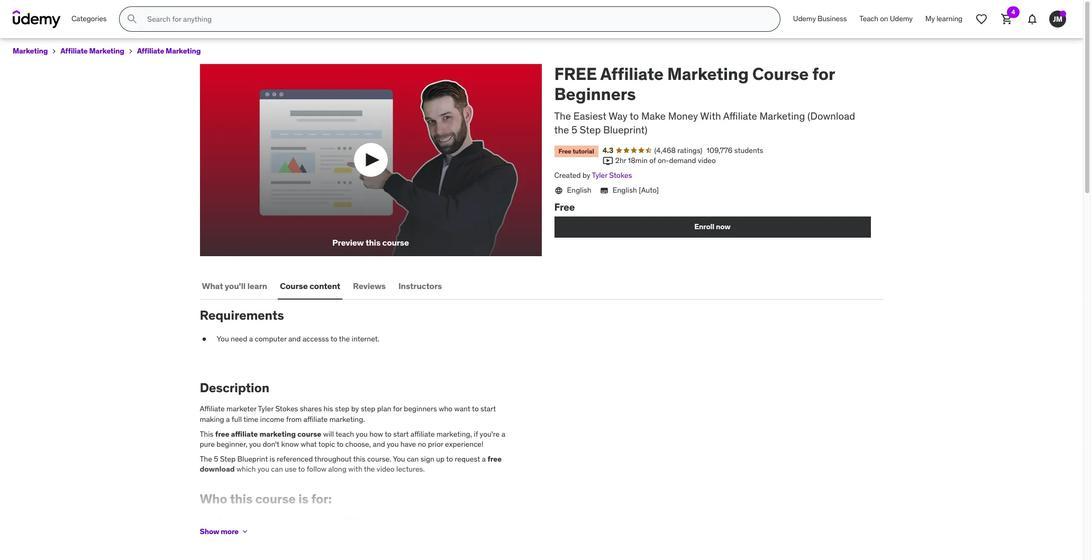 Task type: locate. For each thing, give the bounding box(es) containing it.
0 vertical spatial video
[[698, 156, 716, 165]]

what you'll learn button
[[200, 273, 270, 299]]

course language image
[[555, 186, 563, 195]]

tyler inside affiliate marketer tyler stokes shares his step by step plan for beginners who want to start making a full time income from affiliate marketing.
[[258, 404, 274, 414]]

course.
[[367, 454, 392, 464]]

affiliate down shares
[[304, 415, 328, 424]]

to right way
[[630, 109, 639, 122]]

show more
[[200, 527, 239, 536]]

1 horizontal spatial step
[[580, 123, 601, 136]]

use
[[285, 465, 297, 474]]

step down easiest
[[580, 123, 601, 136]]

udemy right "on"
[[891, 14, 913, 23]]

1 vertical spatial beginners
[[217, 516, 251, 525]]

affiliate marketer tyler stokes shares his step by step plan for beginners who want to start making a full time income from affiliate marketing.
[[200, 404, 496, 424]]

have
[[401, 440, 416, 449]]

1 horizontal spatial you
[[393, 454, 405, 464]]

2 xsmall image from the left
[[127, 47, 135, 56]]

income
[[260, 415, 285, 424]]

can left use
[[271, 465, 283, 474]]

a right request
[[482, 454, 486, 464]]

this right the who
[[230, 491, 253, 507]]

1 vertical spatial and
[[373, 440, 385, 449]]

1 horizontal spatial tyler
[[592, 171, 608, 180]]

can up lectures.
[[407, 454, 419, 464]]

4
[[1012, 8, 1016, 16]]

with right started
[[325, 516, 339, 525]]

teach on udemy link
[[854, 6, 920, 32]]

will
[[323, 429, 334, 439]]

the up free tutorial
[[555, 123, 570, 136]]

5 inside free affiliate marketing course for beginners the easiest way to make money with affiliate marketing (download the 5 step blueprint)
[[572, 123, 578, 136]]

with down the 5 step blueprint is referenced throughout this course. you can sign up to request a
[[349, 465, 363, 474]]

demand
[[670, 156, 697, 165]]

free
[[559, 147, 572, 155], [555, 200, 575, 213]]

affiliate down categories dropdown button
[[61, 46, 88, 56]]

the down course.
[[364, 465, 375, 474]]

1 horizontal spatial beginners
[[555, 83, 636, 105]]

2hr
[[616, 156, 627, 165]]

tyler for marketer
[[258, 404, 274, 414]]

1 affiliate marketing link from the left
[[61, 44, 124, 58]]

0 horizontal spatial is
[[270, 454, 275, 464]]

a inside affiliate marketer tyler stokes shares his step by step plan for beginners who want to start making a full time income from affiliate marketing.
[[226, 415, 230, 424]]

is left for:
[[299, 491, 309, 507]]

1 vertical spatial xsmall image
[[241, 528, 249, 536]]

affiliate up no
[[411, 429, 435, 439]]

1 vertical spatial by
[[352, 404, 359, 414]]

1 horizontal spatial is
[[299, 491, 309, 507]]

this down 'choose,'
[[353, 454, 366, 464]]

affiliate
[[304, 415, 328, 424], [231, 429, 258, 439], [411, 429, 435, 439], [341, 516, 365, 525]]

prior
[[428, 440, 444, 449]]

1 horizontal spatial course
[[298, 429, 322, 439]]

0 vertical spatial course
[[753, 63, 809, 85]]

0 horizontal spatial tyler
[[258, 404, 274, 414]]

beginners inside free affiliate marketing course for beginners the easiest way to make money with affiliate marketing (download the 5 step blueprint)
[[555, 83, 636, 105]]

a left full
[[226, 415, 230, 424]]

course
[[383, 237, 409, 248], [298, 429, 322, 439], [256, 491, 296, 507]]

the inside free affiliate marketing course for beginners the easiest way to make money with affiliate marketing (download the 5 step blueprint)
[[555, 123, 570, 136]]

0 horizontal spatial course
[[280, 280, 308, 291]]

1 vertical spatial step
[[220, 454, 236, 464]]

time
[[244, 415, 259, 424]]

start inside affiliate marketer tyler stokes shares his step by step plan for beginners who want to start making a full time income from affiliate marketing.
[[481, 404, 496, 414]]

1 horizontal spatial udemy
[[891, 14, 913, 23]]

udemy image
[[13, 10, 61, 28]]

0 vertical spatial 5
[[572, 123, 578, 136]]

2 horizontal spatial course
[[383, 237, 409, 248]]

you up lectures.
[[393, 454, 405, 464]]

2 vertical spatial this
[[230, 491, 253, 507]]

you have alerts image
[[1061, 11, 1067, 17]]

want
[[455, 404, 471, 414]]

1 step from the left
[[335, 404, 350, 414]]

who this course is for:
[[200, 491, 332, 507]]

small image
[[603, 156, 614, 166]]

stokes up from
[[275, 404, 298, 414]]

download
[[200, 465, 235, 474]]

to right want at the bottom left of the page
[[472, 404, 479, 414]]

1 english from the left
[[567, 185, 592, 195]]

beginners up easiest
[[555, 83, 636, 105]]

1 vertical spatial start
[[394, 429, 409, 439]]

full
[[232, 415, 242, 424]]

[auto]
[[639, 185, 659, 195]]

0 horizontal spatial english
[[567, 185, 592, 195]]

1 horizontal spatial stokes
[[610, 171, 633, 180]]

0 horizontal spatial with
[[325, 516, 339, 525]]

1 vertical spatial stokes
[[275, 404, 298, 414]]

2 horizontal spatial the
[[555, 123, 570, 136]]

for right plan
[[393, 404, 402, 414]]

5
[[572, 123, 578, 136], [214, 454, 218, 464]]

5 up download
[[214, 454, 218, 464]]

with
[[349, 465, 363, 474], [325, 516, 339, 525]]

0 vertical spatial the
[[555, 123, 570, 136]]

to
[[630, 109, 639, 122], [331, 334, 338, 344], [472, 404, 479, 414], [385, 429, 392, 439], [337, 440, 344, 449], [447, 454, 453, 464], [298, 465, 305, 474], [279, 516, 285, 525]]

you
[[356, 429, 368, 439], [249, 440, 261, 449], [387, 440, 399, 449], [258, 465, 270, 474]]

you up 'choose,'
[[356, 429, 368, 439]]

0 horizontal spatial udemy
[[794, 14, 817, 23]]

1 horizontal spatial course
[[753, 63, 809, 85]]

start up "you're"
[[481, 404, 496, 414]]

start up have
[[394, 429, 409, 439]]

computer
[[255, 334, 287, 344]]

get
[[287, 516, 298, 525]]

start inside will teach you how to start affiliate marketing, if you're a pure beginner, you don't know what topic to choose, and you have no prior experience!
[[394, 429, 409, 439]]

video down course.
[[377, 465, 395, 474]]

0 vertical spatial with
[[349, 465, 363, 474]]

1 vertical spatial 5
[[214, 454, 218, 464]]

affiliate marketing
[[61, 46, 124, 56], [137, 46, 201, 56]]

1 horizontal spatial the
[[555, 109, 572, 122]]

to right use
[[298, 465, 305, 474]]

0 horizontal spatial stokes
[[275, 404, 298, 414]]

0 vertical spatial start
[[481, 404, 496, 414]]

0 horizontal spatial course
[[256, 491, 296, 507]]

you left have
[[387, 440, 399, 449]]

udemy left business
[[794, 14, 817, 23]]

video
[[698, 156, 716, 165], [377, 465, 395, 474]]

enroll
[[695, 222, 715, 231]]

0 vertical spatial free
[[559, 147, 572, 155]]

and left "accesss"
[[289, 334, 301, 344]]

affiliate inside will teach you how to start affiliate marketing, if you're a pure beginner, you don't know what topic to choose, and you have no prior experience!
[[411, 429, 435, 439]]

stokes for by
[[610, 171, 633, 180]]

for inside free affiliate marketing course for beginners the easiest way to make money with affiliate marketing (download the 5 step blueprint)
[[813, 63, 835, 85]]

1 vertical spatial for
[[393, 404, 402, 414]]

beginners up more
[[217, 516, 251, 525]]

1 affiliate marketing from the left
[[61, 46, 124, 56]]

affiliate marketing link down categories dropdown button
[[61, 44, 124, 58]]

1 horizontal spatial start
[[481, 404, 496, 414]]

1 vertical spatial course
[[298, 429, 322, 439]]

tyler for by
[[592, 171, 608, 180]]

free tutorial
[[559, 147, 595, 155]]

created by tyler stokes
[[555, 171, 633, 180]]

you left need
[[217, 334, 229, 344]]

1 horizontal spatial english
[[613, 185, 638, 195]]

free down "you're"
[[488, 454, 502, 464]]

the left internet.
[[339, 334, 350, 344]]

course for preview this course
[[383, 237, 409, 248]]

1 horizontal spatial free
[[488, 454, 502, 464]]

if
[[474, 429, 478, 439]]

the 5 step blueprint is referenced throughout this course. you can sign up to request a
[[200, 454, 488, 464]]

up
[[437, 454, 445, 464]]

teach
[[336, 429, 354, 439]]

1 vertical spatial can
[[271, 465, 283, 474]]

1 vertical spatial tyler
[[258, 404, 274, 414]]

beginners
[[555, 83, 636, 105], [217, 516, 251, 525]]

is down don't
[[270, 454, 275, 464]]

1 vertical spatial with
[[325, 516, 339, 525]]

5 down easiest
[[572, 123, 578, 136]]

make
[[642, 109, 666, 122]]

this right preview
[[366, 237, 381, 248]]

making
[[200, 415, 224, 424]]

0 vertical spatial marketing.
[[330, 415, 365, 424]]

english down the tyler stokes link
[[613, 185, 638, 195]]

course up what
[[298, 429, 322, 439]]

0 horizontal spatial by
[[352, 404, 359, 414]]

affiliate marketing down categories dropdown button
[[61, 46, 124, 56]]

what
[[202, 280, 223, 291]]

step
[[335, 404, 350, 414], [361, 404, 376, 414]]

1 horizontal spatial step
[[361, 404, 376, 414]]

a inside will teach you how to start affiliate marketing, if you're a pure beginner, you don't know what topic to choose, and you have no prior experience!
[[502, 429, 506, 439]]

1 horizontal spatial with
[[349, 465, 363, 474]]

1 vertical spatial course
[[280, 280, 308, 291]]

this
[[366, 237, 381, 248], [353, 454, 366, 464], [230, 491, 253, 507]]

0 horizontal spatial affiliate marketing link
[[61, 44, 124, 58]]

what
[[301, 440, 317, 449]]

0 vertical spatial for
[[813, 63, 835, 85]]

marketing. inside affiliate marketer tyler stokes shares his step by step plan for beginners who want to start making a full time income from affiliate marketing.
[[330, 415, 365, 424]]

show more button
[[200, 521, 249, 542]]

course right preview
[[383, 237, 409, 248]]

course inside 'button'
[[383, 237, 409, 248]]

0 vertical spatial this
[[366, 237, 381, 248]]

xsmall image down submit search image
[[127, 47, 135, 56]]

business
[[818, 14, 847, 23]]

1 horizontal spatial for
[[813, 63, 835, 85]]

0 horizontal spatial marketing.
[[330, 415, 365, 424]]

marketing.
[[330, 415, 365, 424], [367, 516, 403, 525]]

by right created
[[583, 171, 591, 180]]

for
[[813, 63, 835, 85], [393, 404, 402, 414]]

xsmall image right more
[[241, 528, 249, 536]]

free down course language icon
[[555, 200, 575, 213]]

1 horizontal spatial the
[[364, 465, 375, 474]]

0 horizontal spatial start
[[394, 429, 409, 439]]

xsmall image
[[50, 47, 58, 56], [127, 47, 135, 56]]

what you'll learn
[[202, 280, 267, 291]]

you
[[217, 334, 229, 344], [393, 454, 405, 464]]

video down the 109,776
[[698, 156, 716, 165]]

english down created
[[567, 185, 592, 195]]

english
[[567, 185, 592, 195], [613, 185, 638, 195]]

1 xsmall image from the left
[[50, 47, 58, 56]]

xsmall image right the marketing link
[[50, 47, 58, 56]]

the down pure
[[200, 454, 212, 464]]

english for english [auto]
[[613, 185, 638, 195]]

0 horizontal spatial xsmall image
[[50, 47, 58, 56]]

1 vertical spatial free
[[488, 454, 502, 464]]

step right his
[[335, 404, 350, 414]]

this inside 'button'
[[366, 237, 381, 248]]

affiliate up "making"
[[200, 404, 225, 414]]

created
[[555, 171, 581, 180]]

english for english
[[567, 185, 592, 195]]

0 horizontal spatial you
[[217, 334, 229, 344]]

0 vertical spatial by
[[583, 171, 591, 180]]

0 horizontal spatial step
[[220, 454, 236, 464]]

step up download
[[220, 454, 236, 464]]

0 horizontal spatial 5
[[214, 454, 218, 464]]

0 horizontal spatial the
[[339, 334, 350, 344]]

experience!
[[445, 440, 484, 449]]

udemy business
[[794, 14, 847, 23]]

submit search image
[[126, 13, 139, 25]]

xsmall image left need
[[200, 334, 208, 345]]

marketing,
[[437, 429, 472, 439]]

0 horizontal spatial the
[[200, 454, 212, 464]]

course up looking at the bottom of the page
[[256, 491, 296, 507]]

english [auto]
[[613, 185, 659, 195]]

tyler stokes link
[[592, 171, 633, 180]]

categories button
[[65, 6, 113, 32]]

1 horizontal spatial can
[[407, 454, 419, 464]]

0 vertical spatial can
[[407, 454, 419, 464]]

0 vertical spatial step
[[580, 123, 601, 136]]

109,776
[[707, 146, 733, 155]]

2 vertical spatial the
[[364, 465, 375, 474]]

free download
[[200, 454, 502, 474]]

tyler up closed captions icon
[[592, 171, 608, 180]]

the left easiest
[[555, 109, 572, 122]]

course inside button
[[280, 280, 308, 291]]

1 horizontal spatial affiliate marketing
[[137, 46, 201, 56]]

free left tutorial
[[559, 147, 572, 155]]

xsmall image
[[200, 334, 208, 345], [241, 528, 249, 536]]

1 horizontal spatial 5
[[572, 123, 578, 136]]

1 horizontal spatial by
[[583, 171, 591, 180]]

2 vertical spatial course
[[256, 491, 296, 507]]

tyler up income
[[258, 404, 274, 414]]

you down blueprint
[[258, 465, 270, 474]]

0 vertical spatial stokes
[[610, 171, 633, 180]]

0 horizontal spatial affiliate marketing
[[61, 46, 124, 56]]

a right "you're"
[[502, 429, 506, 439]]

on
[[881, 14, 889, 23]]

free for free
[[555, 200, 575, 213]]

stokes down 2hr
[[610, 171, 633, 180]]

Search for anything text field
[[145, 10, 768, 28]]

by right his
[[352, 404, 359, 414]]

0 horizontal spatial for
[[393, 404, 402, 414]]

this for who this course is for:
[[230, 491, 253, 507]]

students
[[735, 146, 764, 155]]

jm link
[[1046, 6, 1071, 32]]

step inside free affiliate marketing course for beginners the easiest way to make money with affiliate marketing (download the 5 step blueprint)
[[580, 123, 601, 136]]

0 horizontal spatial and
[[289, 334, 301, 344]]

for:
[[311, 491, 332, 507]]

affiliate marketing link down submit search image
[[137, 44, 201, 58]]

free up beginner,
[[215, 429, 230, 439]]

0 vertical spatial and
[[289, 334, 301, 344]]

2 english from the left
[[613, 185, 638, 195]]

free
[[215, 429, 230, 439], [488, 454, 502, 464]]

to inside affiliate marketer tyler stokes shares his step by step plan for beginners who want to start making a full time income from affiliate marketing.
[[472, 404, 479, 414]]

1 horizontal spatial affiliate marketing link
[[137, 44, 201, 58]]

requirements
[[200, 307, 284, 324]]

request
[[455, 454, 480, 464]]

1 horizontal spatial xsmall image
[[127, 47, 135, 56]]

a right need
[[249, 334, 253, 344]]

for up (download
[[813, 63, 835, 85]]

and down how
[[373, 440, 385, 449]]

affiliate marketing down submit search image
[[137, 46, 201, 56]]

1 horizontal spatial xsmall image
[[241, 528, 249, 536]]

my learning
[[926, 14, 963, 23]]

0 vertical spatial tyler
[[592, 171, 608, 180]]

1 vertical spatial free
[[555, 200, 575, 213]]

0 horizontal spatial step
[[335, 404, 350, 414]]

throughout
[[315, 454, 352, 464]]

0 vertical spatial beginners
[[555, 83, 636, 105]]

0 vertical spatial xsmall image
[[200, 334, 208, 345]]

udemy
[[794, 14, 817, 23], [891, 14, 913, 23]]

show
[[200, 527, 219, 536]]

0 horizontal spatial video
[[377, 465, 395, 474]]

2 affiliate marketing from the left
[[137, 46, 201, 56]]

step left plan
[[361, 404, 376, 414]]

how
[[370, 429, 383, 439]]

0 vertical spatial the
[[555, 109, 572, 122]]

stokes inside affiliate marketer tyler stokes shares his step by step plan for beginners who want to start making a full time income from affiliate marketing.
[[275, 404, 298, 414]]

0 vertical spatial free
[[215, 429, 230, 439]]

notifications image
[[1027, 13, 1040, 25]]



Task type: describe. For each thing, give the bounding box(es) containing it.
enroll now
[[695, 222, 731, 231]]

free for free tutorial
[[559, 147, 572, 155]]

1 horizontal spatial video
[[698, 156, 716, 165]]

to inside free affiliate marketing course for beginners the easiest way to make money with affiliate marketing (download the 5 step blueprint)
[[630, 109, 639, 122]]

topic
[[319, 440, 335, 449]]

marketing
[[260, 429, 296, 439]]

enroll now button
[[555, 216, 871, 238]]

preview this course
[[333, 237, 409, 248]]

teach on udemy
[[860, 14, 913, 23]]

accesss
[[303, 334, 329, 344]]

plan
[[377, 404, 392, 414]]

course inside free affiliate marketing course for beginners the easiest way to make money with affiliate marketing (download the 5 step blueprint)
[[753, 63, 809, 85]]

beginners
[[404, 404, 437, 414]]

on-
[[658, 156, 670, 165]]

blueprint)
[[604, 123, 648, 136]]

looking
[[253, 516, 277, 525]]

know
[[281, 440, 299, 449]]

now
[[717, 222, 731, 231]]

0 horizontal spatial can
[[271, 465, 283, 474]]

preview
[[333, 237, 364, 248]]

reviews
[[353, 280, 386, 291]]

109,776 students
[[707, 146, 764, 155]]

this
[[200, 429, 214, 439]]

0 horizontal spatial xsmall image
[[200, 334, 208, 345]]

0 horizontal spatial free
[[215, 429, 230, 439]]

you need a computer and accesss to the internet.
[[217, 334, 380, 344]]

4.3
[[603, 146, 614, 155]]

stokes for marketer
[[275, 404, 298, 414]]

affiliate right started
[[341, 516, 365, 525]]

1 vertical spatial this
[[353, 454, 366, 464]]

his
[[324, 404, 333, 414]]

categories
[[71, 14, 107, 23]]

by inside affiliate marketer tyler stokes shares his step by step plan for beginners who want to start making a full time income from affiliate marketing.
[[352, 404, 359, 414]]

wishlist image
[[976, 13, 989, 25]]

1 vertical spatial the
[[200, 454, 212, 464]]

to down teach
[[337, 440, 344, 449]]

lectures.
[[397, 465, 425, 474]]

affiliate inside affiliate marketer tyler stokes shares his step by step plan for beginners who want to start making a full time income from affiliate marketing.
[[304, 415, 328, 424]]

(4,468 ratings)
[[655, 146, 703, 155]]

internet.
[[352, 334, 380, 344]]

closed captions image
[[600, 186, 609, 195]]

1 udemy from the left
[[794, 14, 817, 23]]

preview this course button
[[200, 64, 542, 256]]

marketing link
[[13, 44, 48, 58]]

affiliate inside affiliate marketer tyler stokes shares his step by step plan for beginners who want to start making a full time income from affiliate marketing.
[[200, 404, 225, 414]]

this for preview this course
[[366, 237, 381, 248]]

my
[[926, 14, 936, 23]]

to right up
[[447, 454, 453, 464]]

to left get on the left of the page
[[279, 516, 285, 525]]

description
[[200, 379, 269, 396]]

will teach you how to start affiliate marketing, if you're a pure beginner, you don't know what topic to choose, and you have no prior experience!
[[200, 429, 506, 449]]

free affiliate marketing course for beginners the easiest way to make money with affiliate marketing (download the 5 step blueprint)
[[555, 63, 856, 136]]

who
[[439, 404, 453, 414]]

(4,468
[[655, 146, 676, 155]]

course content button
[[278, 273, 343, 299]]

0 vertical spatial you
[[217, 334, 229, 344]]

course content
[[280, 280, 341, 291]]

to right how
[[385, 429, 392, 439]]

1 vertical spatial is
[[299, 491, 309, 507]]

reviews button
[[351, 273, 388, 299]]

(download
[[808, 109, 856, 122]]

shares
[[300, 404, 322, 414]]

follow
[[307, 465, 327, 474]]

learning
[[937, 14, 963, 23]]

along
[[328, 465, 347, 474]]

tutorial
[[573, 147, 595, 155]]

affiliate right with
[[724, 109, 758, 122]]

more
[[221, 527, 239, 536]]

started
[[300, 516, 324, 525]]

course for who this course is for:
[[256, 491, 296, 507]]

my learning link
[[920, 6, 970, 32]]

teach
[[860, 14, 879, 23]]

to right "accesss"
[[331, 334, 338, 344]]

marketer
[[227, 404, 257, 414]]

instructors button
[[397, 273, 444, 299]]

instructors
[[399, 280, 442, 291]]

this free affiliate marketing course
[[200, 429, 322, 439]]

2hr 18min of on-demand video
[[616, 156, 716, 165]]

and inside will teach you how to start affiliate marketing, if you're a pure beginner, you don't know what topic to choose, and you have no prior experience!
[[373, 440, 385, 449]]

choose,
[[346, 440, 371, 449]]

pure
[[200, 440, 215, 449]]

for inside affiliate marketer tyler stokes shares his step by step plan for beginners who want to start making a full time income from affiliate marketing.
[[393, 404, 402, 414]]

you're
[[480, 429, 500, 439]]

1 vertical spatial the
[[339, 334, 350, 344]]

don't
[[263, 440, 280, 449]]

which you can use to follow along with the video lectures.
[[235, 465, 425, 474]]

2 udemy from the left
[[891, 14, 913, 23]]

beginner,
[[217, 440, 248, 449]]

affiliate up way
[[601, 63, 664, 85]]

jm
[[1054, 14, 1063, 24]]

free inside the free download
[[488, 454, 502, 464]]

affiliate down time
[[231, 429, 258, 439]]

referenced
[[277, 454, 313, 464]]

easiest
[[574, 109, 607, 122]]

shopping cart with 4 items image
[[1001, 13, 1014, 25]]

ratings)
[[678, 146, 703, 155]]

udemy business link
[[787, 6, 854, 32]]

2 affiliate marketing link from the left
[[137, 44, 201, 58]]

with
[[701, 109, 722, 122]]

1 vertical spatial you
[[393, 454, 405, 464]]

free
[[555, 63, 597, 85]]

0 vertical spatial is
[[270, 454, 275, 464]]

xsmall image inside show more button
[[241, 528, 249, 536]]

0 horizontal spatial beginners
[[217, 516, 251, 525]]

1 vertical spatial video
[[377, 465, 395, 474]]

18min
[[629, 156, 648, 165]]

need
[[231, 334, 248, 344]]

affiliate down submit search image
[[137, 46, 164, 56]]

who
[[200, 491, 227, 507]]

of
[[650, 156, 656, 165]]

beginners looking to get started with affiliate marketing.
[[217, 516, 403, 525]]

money
[[669, 109, 699, 122]]

2 step from the left
[[361, 404, 376, 414]]

you down the this free affiliate marketing course
[[249, 440, 261, 449]]

1 vertical spatial marketing.
[[367, 516, 403, 525]]

sign
[[421, 454, 435, 464]]

which
[[237, 465, 256, 474]]

the inside free affiliate marketing course for beginners the easiest way to make money with affiliate marketing (download the 5 step blueprint)
[[555, 109, 572, 122]]



Task type: vqa. For each thing, say whether or not it's contained in the screenshot.
leftmost Analysis
no



